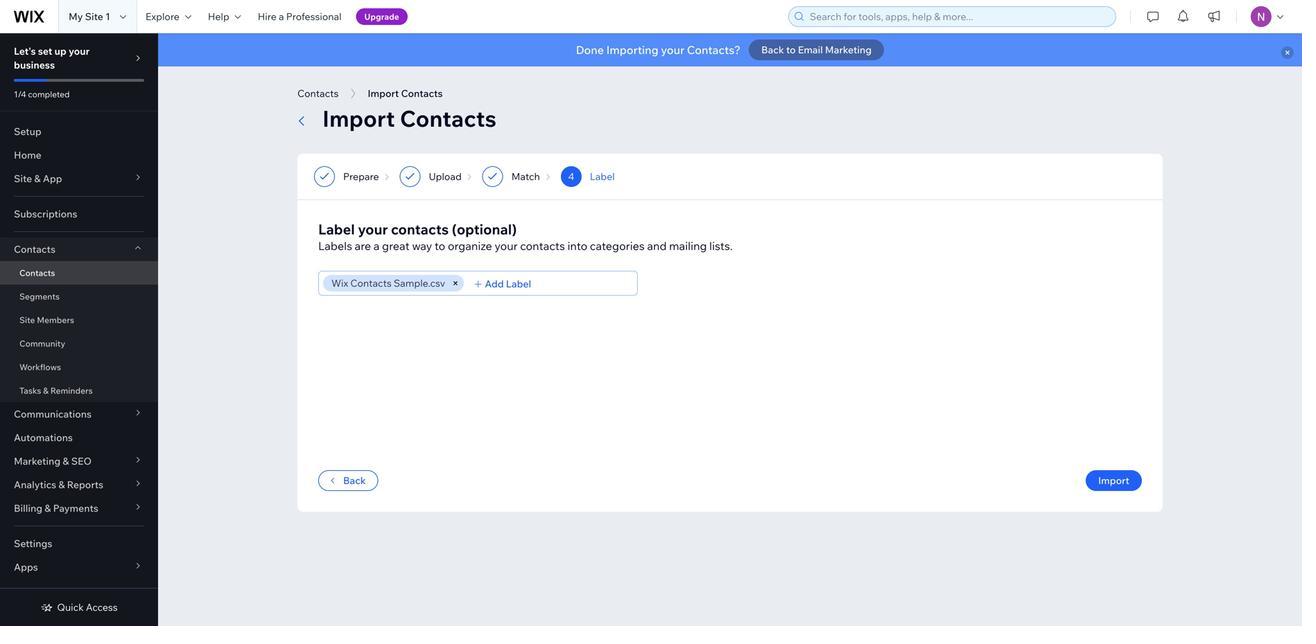 Task type: locate. For each thing, give the bounding box(es) containing it.
site inside dropdown button
[[14, 173, 32, 185]]

contacts left into
[[520, 239, 565, 253]]

help
[[208, 10, 229, 23]]

your
[[661, 43, 685, 57], [69, 45, 90, 57], [358, 221, 388, 238], [495, 239, 518, 253]]

& for tasks
[[43, 386, 49, 396]]

import inside button
[[368, 87, 399, 100]]

1 horizontal spatial back
[[762, 44, 784, 56]]

professional
[[286, 10, 342, 23]]

back to email marketing
[[762, 44, 872, 56]]

sidebar element
[[0, 33, 158, 627]]

& inside "link"
[[43, 386, 49, 396]]

2 vertical spatial import
[[1098, 475, 1130, 487]]

your right importing
[[661, 43, 685, 57]]

label up labels
[[318, 221, 355, 238]]

& right billing
[[45, 503, 51, 515]]

& inside popup button
[[45, 503, 51, 515]]

0 horizontal spatial to
[[435, 239, 445, 253]]

done importing your contacts?
[[576, 43, 741, 57]]

organize
[[448, 239, 492, 253]]

upload button
[[400, 166, 482, 187]]

analytics & reports
[[14, 479, 103, 491]]

let's set up your business
[[14, 45, 90, 71]]

marketing inside dropdown button
[[14, 456, 60, 468]]

0 vertical spatial contacts
[[391, 221, 449, 238]]

a
[[279, 10, 284, 23], [374, 239, 380, 253]]

labels
[[318, 239, 352, 253]]

1 vertical spatial a
[[374, 239, 380, 253]]

done
[[576, 43, 604, 57]]

0 horizontal spatial label
[[318, 221, 355, 238]]

& left reports
[[58, 479, 65, 491]]

marketing & seo button
[[0, 450, 158, 474]]

explore
[[146, 10, 180, 23]]

0 horizontal spatial marketing
[[14, 456, 60, 468]]

add
[[485, 278, 504, 290]]

lists.
[[709, 239, 733, 253]]

1 horizontal spatial contacts
[[520, 239, 565, 253]]

subscriptions
[[14, 208, 77, 220]]

import contacts inside button
[[368, 87, 443, 100]]

back for back
[[343, 475, 366, 487]]

1 vertical spatial import contacts
[[322, 104, 496, 132]]

1 vertical spatial label
[[318, 221, 355, 238]]

upgrade button
[[356, 8, 408, 25]]

0 vertical spatial a
[[279, 10, 284, 23]]

0 horizontal spatial contacts
[[391, 221, 449, 238]]

import
[[368, 87, 399, 100], [322, 104, 395, 132], [1098, 475, 1130, 487]]

site down home
[[14, 173, 32, 185]]

workflows
[[19, 362, 61, 373]]

marketing
[[825, 44, 872, 56], [14, 456, 60, 468]]

upload
[[429, 171, 462, 183]]

to left email
[[786, 44, 796, 56]]

back inside button
[[343, 475, 366, 487]]

contacts
[[297, 87, 339, 100], [401, 87, 443, 100], [400, 104, 496, 132], [14, 243, 55, 256], [19, 268, 55, 278], [350, 277, 392, 290]]

(optional)
[[452, 221, 517, 238]]

2 vertical spatial label
[[506, 278, 531, 290]]

match button
[[482, 166, 561, 187]]

contacts up way
[[391, 221, 449, 238]]

community link
[[0, 332, 158, 356]]

hire
[[258, 10, 277, 23]]

marketing right email
[[825, 44, 872, 56]]

& inside popup button
[[58, 479, 65, 491]]

& left the app
[[34, 173, 41, 185]]

2 horizontal spatial label
[[590, 171, 615, 183]]

label right the 4
[[590, 171, 615, 183]]

1 vertical spatial site
[[14, 173, 32, 185]]

your right up
[[69, 45, 90, 57]]

setup
[[14, 126, 41, 138]]

0 vertical spatial import contacts
[[368, 87, 443, 100]]

1/4
[[14, 89, 26, 100]]

1 vertical spatial contacts
[[520, 239, 565, 253]]

0 vertical spatial label
[[590, 171, 615, 183]]

2 vertical spatial site
[[19, 315, 35, 326]]

to right way
[[435, 239, 445, 253]]

None field
[[535, 272, 633, 295]]

prepare button
[[314, 166, 400, 187]]

contacts button
[[291, 83, 346, 104]]

import contacts
[[368, 87, 443, 100], [322, 104, 496, 132]]

0 vertical spatial import
[[368, 87, 399, 100]]

Search for tools, apps, help & more... field
[[806, 7, 1112, 26]]

0 vertical spatial site
[[85, 10, 103, 23]]

completed
[[28, 89, 70, 100]]

home link
[[0, 144, 158, 167]]

analytics & reports button
[[0, 474, 158, 497]]

1 vertical spatial marketing
[[14, 456, 60, 468]]

site & app
[[14, 173, 62, 185]]

& for marketing
[[63, 456, 69, 468]]

setup link
[[0, 120, 158, 144]]

business
[[14, 59, 55, 71]]

a right 'are'
[[374, 239, 380, 253]]

are
[[355, 239, 371, 253]]

& inside dropdown button
[[63, 456, 69, 468]]

& right tasks
[[43, 386, 49, 396]]

match
[[512, 171, 540, 183]]

1/4 completed
[[14, 89, 70, 100]]

1 horizontal spatial a
[[374, 239, 380, 253]]

my
[[69, 10, 83, 23]]

& inside dropdown button
[[34, 173, 41, 185]]

to
[[786, 44, 796, 56], [435, 239, 445, 253]]

community
[[19, 339, 65, 349]]

site down segments
[[19, 315, 35, 326]]

access
[[86, 602, 118, 614]]

importing
[[606, 43, 659, 57]]

automations link
[[0, 426, 158, 450]]

1 horizontal spatial to
[[786, 44, 796, 56]]

contacts inside dropdown button
[[14, 243, 55, 256]]

0 vertical spatial back
[[762, 44, 784, 56]]

0 vertical spatial to
[[786, 44, 796, 56]]

site left 1
[[85, 10, 103, 23]]

site
[[85, 10, 103, 23], [14, 173, 32, 185], [19, 315, 35, 326]]

marketing inside button
[[825, 44, 872, 56]]

payments
[[53, 503, 98, 515]]

import contacts button
[[361, 83, 450, 104]]

back inside button
[[762, 44, 784, 56]]

segments link
[[0, 285, 158, 309]]

home
[[14, 149, 41, 161]]

& left seo
[[63, 456, 69, 468]]

&
[[34, 173, 41, 185], [43, 386, 49, 396], [63, 456, 69, 468], [58, 479, 65, 491], [45, 503, 51, 515]]

quick
[[57, 602, 84, 614]]

workflows link
[[0, 356, 158, 379]]

1 vertical spatial to
[[435, 239, 445, 253]]

back
[[762, 44, 784, 56], [343, 475, 366, 487]]

your up 'are'
[[358, 221, 388, 238]]

0 vertical spatial marketing
[[825, 44, 872, 56]]

0 horizontal spatial back
[[343, 475, 366, 487]]

marketing up analytics at the left of the page
[[14, 456, 60, 468]]

label for label your contacts (optional) labels are a great way to organize your contacts into categories and mailing lists.
[[318, 221, 355, 238]]

communications button
[[0, 403, 158, 426]]

1 vertical spatial back
[[343, 475, 366, 487]]

to inside label your contacts (optional) labels are a great way to organize your contacts into categories and mailing lists.
[[435, 239, 445, 253]]

automations
[[14, 432, 73, 444]]

quick access button
[[40, 602, 118, 614]]

upgrade
[[364, 11, 399, 22]]

1 horizontal spatial marketing
[[825, 44, 872, 56]]

label inside label your contacts (optional) labels are a great way to organize your contacts into categories and mailing lists.
[[318, 221, 355, 238]]

a right hire
[[279, 10, 284, 23]]

label right add
[[506, 278, 531, 290]]



Task type: vqa. For each thing, say whether or not it's contained in the screenshot.
The Back
yes



Task type: describe. For each thing, give the bounding box(es) containing it.
label your contacts (optional) labels are a great way to organize your contacts into categories and mailing lists.
[[318, 221, 733, 253]]

1 vertical spatial import
[[322, 104, 395, 132]]

site members link
[[0, 309, 158, 332]]

1 horizontal spatial label
[[506, 278, 531, 290]]

site members
[[19, 315, 74, 326]]

your inside alert
[[661, 43, 685, 57]]

& for billing
[[45, 503, 51, 515]]

4
[[568, 171, 574, 183]]

import button
[[1086, 471, 1142, 492]]

site for site & app
[[14, 173, 32, 185]]

sample.csv
[[394, 277, 445, 290]]

add label link
[[472, 278, 531, 291]]

analytics
[[14, 479, 56, 491]]

seo
[[71, 456, 92, 468]]

billing
[[14, 503, 42, 515]]

communications
[[14, 408, 92, 421]]

apps button
[[0, 556, 158, 580]]

& for analytics
[[58, 479, 65, 491]]

mailing
[[669, 239, 707, 253]]

and
[[647, 239, 667, 253]]

way
[[412, 239, 432, 253]]

tasks & reminders link
[[0, 379, 158, 403]]

reports
[[67, 479, 103, 491]]

back to email marketing button
[[749, 40, 884, 60]]

marketing & seo
[[14, 456, 92, 468]]

contacts button
[[0, 238, 158, 261]]

billing & payments button
[[0, 497, 158, 521]]

back for back to email marketing
[[762, 44, 784, 56]]

back button
[[318, 471, 378, 492]]

segments
[[19, 292, 60, 302]]

up
[[54, 45, 66, 57]]

categories
[[590, 239, 645, 253]]

add label
[[485, 278, 531, 290]]

1
[[105, 10, 110, 23]]

app
[[43, 173, 62, 185]]

reminders
[[50, 386, 93, 396]]

& for site
[[34, 173, 41, 185]]

contacts link
[[0, 261, 158, 285]]

into
[[568, 239, 587, 253]]

email
[[798, 44, 823, 56]]

a inside label your contacts (optional) labels are a great way to organize your contacts into categories and mailing lists.
[[374, 239, 380, 253]]

members
[[37, 315, 74, 326]]

tasks & reminders
[[19, 386, 93, 396]]

label for label
[[590, 171, 615, 183]]

settings link
[[0, 533, 158, 556]]

tasks
[[19, 386, 41, 396]]

quick access
[[57, 602, 118, 614]]

hire a professional
[[258, 10, 342, 23]]

great
[[382, 239, 410, 253]]

contacts?
[[687, 43, 741, 57]]

apps
[[14, 562, 38, 574]]

help button
[[200, 0, 249, 33]]

wix
[[331, 277, 348, 290]]

prepare
[[343, 171, 379, 183]]

import inside "button"
[[1098, 475, 1130, 487]]

settings
[[14, 538, 52, 550]]

site for site members
[[19, 315, 35, 326]]

done importing your contacts? alert
[[158, 33, 1302, 67]]

to inside button
[[786, 44, 796, 56]]

your inside 'let's set up your business'
[[69, 45, 90, 57]]

hire a professional link
[[249, 0, 350, 33]]

site & app button
[[0, 167, 158, 191]]

my site 1
[[69, 10, 110, 23]]

billing & payments
[[14, 503, 98, 515]]

subscriptions link
[[0, 202, 158, 226]]

set
[[38, 45, 52, 57]]

wix contacts sample.csv
[[331, 277, 445, 290]]

your down "(optional)"
[[495, 239, 518, 253]]

0 horizontal spatial a
[[279, 10, 284, 23]]

let's
[[14, 45, 36, 57]]



